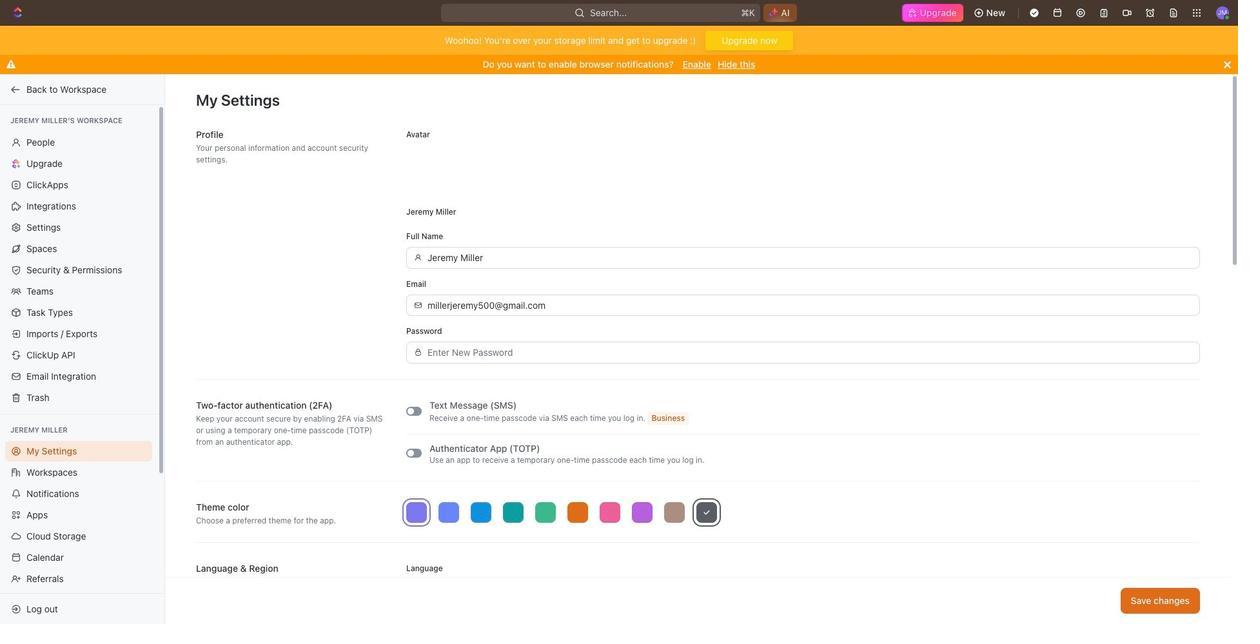 Task type: vqa. For each thing, say whether or not it's contained in the screenshot.
Status
no



Task type: locate. For each thing, give the bounding box(es) containing it.
9 option from the left
[[664, 502, 685, 523]]

1 option from the left
[[406, 502, 427, 523]]

7 option from the left
[[600, 502, 621, 523]]

available on business plans or higher element
[[648, 412, 689, 425]]

list box
[[406, 502, 1200, 523]]

option
[[406, 502, 427, 523], [439, 502, 459, 523], [471, 502, 492, 523], [503, 502, 524, 523], [535, 502, 556, 523], [568, 502, 588, 523], [600, 502, 621, 523], [632, 502, 653, 523], [664, 502, 685, 523], [697, 502, 717, 523]]

8 option from the left
[[632, 502, 653, 523]]

3 option from the left
[[471, 502, 492, 523]]

5 option from the left
[[535, 502, 556, 523]]

10 option from the left
[[697, 502, 717, 523]]

2 option from the left
[[439, 502, 459, 523]]



Task type: describe. For each thing, give the bounding box(es) containing it.
6 option from the left
[[568, 502, 588, 523]]

Enter Username text field
[[428, 248, 1193, 268]]

Enter New Password text field
[[428, 343, 1193, 363]]

Enter Email text field
[[428, 295, 1193, 315]]

4 option from the left
[[503, 502, 524, 523]]



